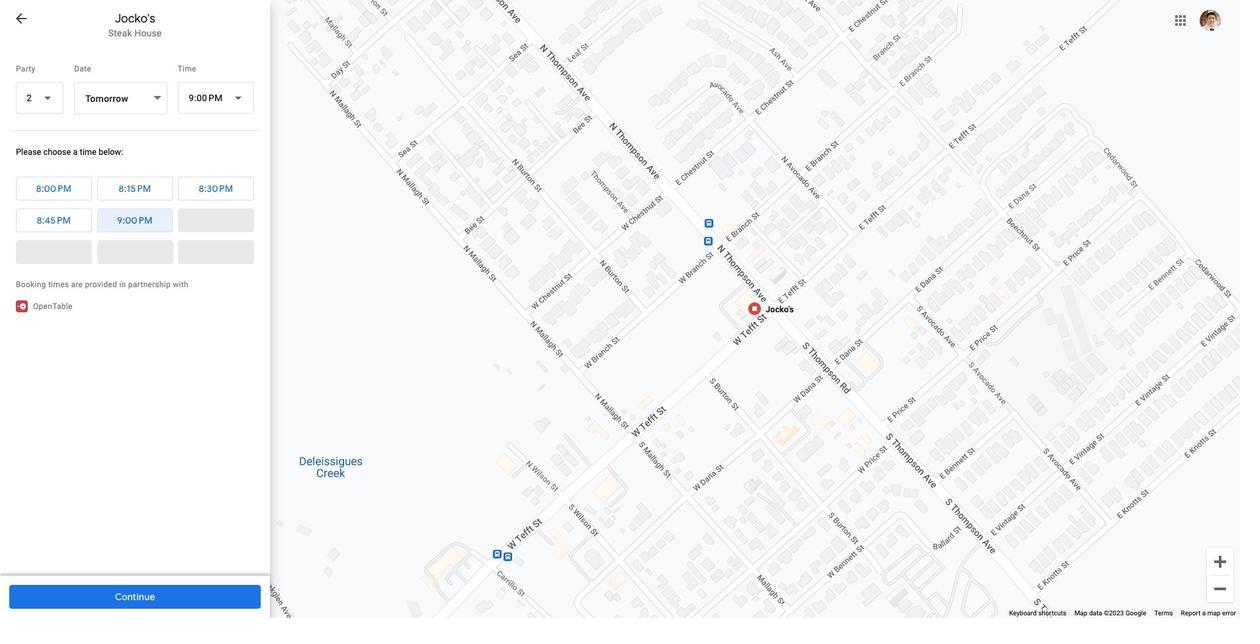 Task type: describe. For each thing, give the bounding box(es) containing it.
opentable image
[[16, 301, 28, 313]]

back image
[[13, 11, 29, 26]]

google account: tommy hong  
(tommy.hong@adept.ai) image
[[1200, 10, 1221, 31]]



Task type: locate. For each thing, give the bounding box(es) containing it.
heading
[[0, 11, 270, 26]]

map region
[[263, 0, 1241, 618]]

None field
[[16, 82, 64, 114], [178, 82, 254, 114], [16, 82, 64, 114], [178, 82, 254, 114]]



Task type: vqa. For each thing, say whether or not it's contained in the screenshot.
Google Account: Tommy Hong  
(tommy.hong@adept.ai) Icon
yes



